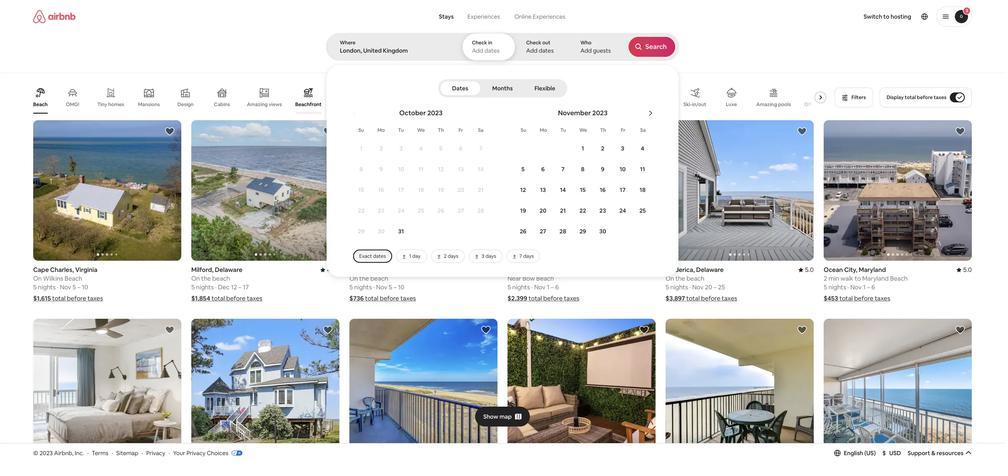 Task type: locate. For each thing, give the bounding box(es) containing it.
1 17 button from the left
[[391, 180, 411, 200]]

2 5.0 from the left
[[963, 266, 972, 274]]

0 horizontal spatial privacy
[[146, 450, 165, 457]]

· left your
[[169, 450, 170, 457]]

october 2023
[[399, 109, 443, 117]]

1 10 button from the left
[[391, 159, 411, 179]]

on down frederica,
[[666, 275, 674, 283]]

1 vertical spatial 14 button
[[553, 180, 573, 200]]

1 horizontal spatial 8
[[581, 166, 585, 173]]

add down who
[[581, 47, 592, 54]]

0 horizontal spatial 8 button
[[351, 159, 371, 179]]

taxes inside the ocean city, maryland 2 min walk to maryland beach 5 nights · nov 1 – 6 $453 total before taxes
[[875, 295, 891, 303]]

2 11 from the left
[[640, 166, 645, 173]]

to right switch
[[884, 13, 890, 20]]

0 vertical spatial 14 button
[[471, 159, 491, 179]]

2 4 button from the left
[[633, 139, 653, 159]]

nov inside "frederica, delaware on the beach 5 nights · nov 20 – 25 $3,897 total before taxes"
[[692, 284, 704, 291]]

6 inside the ocean city, maryland 2 min walk to maryland beach 5 nights · nov 1 – 6 $453 total before taxes
[[872, 284, 875, 291]]

0 horizontal spatial 1 button
[[351, 139, 371, 159]]

14 button
[[471, 159, 491, 179], [553, 180, 573, 200]]

taxes
[[934, 94, 947, 101], [88, 295, 103, 303], [247, 295, 262, 303], [401, 295, 416, 303], [564, 295, 580, 303], [722, 295, 737, 303], [875, 295, 891, 303]]

1 horizontal spatial 28 button
[[553, 222, 573, 242]]

taxes inside cape charles, virginia on wilkins beach 5 nights · nov 5 – 10 $1,615 total before taxes
[[88, 295, 103, 303]]

· down exact dates
[[373, 284, 375, 291]]

dec
[[218, 284, 230, 291]]

add down online experiences
[[526, 47, 538, 54]]

beach down exact dates
[[370, 275, 388, 283]]

26
[[438, 207, 444, 215], [520, 228, 527, 235]]

12
[[438, 166, 444, 173], [520, 186, 526, 194], [231, 284, 237, 291]]

1 horizontal spatial 21
[[560, 207, 566, 215]]

dates right exact
[[373, 253, 386, 260]]

· left privacy link
[[142, 450, 143, 457]]

0 vertical spatial 27
[[458, 207, 464, 215]]

0 horizontal spatial 16 button
[[371, 180, 391, 200]]

2 days
[[444, 253, 459, 260]]

0 horizontal spatial 3 button
[[391, 139, 411, 159]]

0 horizontal spatial tu
[[398, 127, 404, 134]]

1 horizontal spatial 26
[[520, 228, 527, 235]]

1 horizontal spatial 6 button
[[533, 159, 553, 179]]

nights down near
[[512, 284, 530, 291]]

6 button
[[451, 139, 471, 159], [533, 159, 553, 179]]

total inside on the beach 5 nights · nov 5 – 10 $736 total before taxes
[[365, 295, 379, 303]]

stays tab panel
[[326, 33, 989, 277]]

3 the from the left
[[676, 275, 685, 283]]

add to wishlist: cape charles, virginia image
[[165, 127, 175, 137]]

2 button for november 2023
[[593, 139, 613, 159]]

experiences inside button
[[468, 13, 500, 20]]

1 check from the left
[[472, 39, 487, 46]]

1 horizontal spatial 30 button
[[593, 222, 613, 242]]

tu
[[398, 127, 404, 134], [561, 127, 566, 134]]

add to wishlist: ocean city, maryland image
[[481, 127, 491, 137], [956, 127, 966, 137], [797, 326, 807, 335], [956, 326, 966, 335]]

11
[[419, 166, 424, 173], [640, 166, 645, 173]]

nights up $1,854
[[196, 284, 214, 291]]

·
[[57, 284, 58, 291], [215, 284, 217, 291], [373, 284, 375, 291], [531, 284, 533, 291], [690, 284, 691, 291], [848, 284, 849, 291], [87, 450, 89, 457], [112, 450, 113, 457], [142, 450, 143, 457], [169, 450, 170, 457]]

0 horizontal spatial 20
[[458, 186, 464, 194]]

check for check out add dates
[[526, 39, 541, 46]]

5
[[439, 145, 443, 152], [522, 166, 525, 173], [33, 284, 37, 291], [73, 284, 76, 291], [191, 284, 195, 291], [350, 284, 353, 291], [389, 284, 392, 291], [508, 284, 511, 291], [666, 284, 669, 291], [824, 284, 827, 291]]

fr
[[459, 127, 463, 134], [621, 127, 626, 134]]

2 – from the left
[[238, 284, 242, 291]]

dates down out
[[539, 47, 554, 54]]

– inside milford, delaware on the beach 5 nights · dec 12 – 17 $1,854 total before taxes
[[238, 284, 242, 291]]

hosting
[[891, 13, 912, 20]]

3 inside dropdown button
[[966, 8, 968, 13]]

24
[[398, 207, 405, 215], [620, 207, 626, 215]]

0 horizontal spatial add to wishlist: ocean city, maryland image
[[165, 326, 175, 335]]

3 nov from the left
[[534, 284, 546, 291]]

1 15 from the left
[[358, 186, 364, 194]]

1 horizontal spatial 9 button
[[593, 159, 613, 179]]

1 horizontal spatial 17
[[398, 186, 404, 194]]

2 button
[[371, 139, 391, 159], [593, 139, 613, 159]]

days up bow on the right of page
[[523, 253, 534, 260]]

1 delaware from the left
[[215, 266, 243, 274]]

3 days from the left
[[523, 253, 534, 260]]

before down city,
[[854, 295, 874, 303]]

1 vertical spatial 6 button
[[533, 159, 553, 179]]

beach up "dec"
[[212, 275, 230, 283]]

nights up $736
[[354, 284, 372, 291]]

group
[[33, 81, 833, 114], [33, 120, 181, 261], [191, 120, 340, 261], [350, 120, 498, 261], [508, 120, 656, 261], [666, 120, 814, 261], [824, 120, 972, 261], [33, 319, 181, 460], [191, 319, 340, 460], [350, 319, 498, 460], [508, 319, 656, 460], [666, 319, 814, 460], [824, 319, 972, 460]]

0 horizontal spatial 4
[[419, 145, 423, 152]]

nights up $3,897
[[671, 284, 688, 291]]

24 for first 24 button from left
[[398, 207, 405, 215]]

1 5.0 from the left
[[805, 266, 814, 274]]

1 horizontal spatial check
[[526, 39, 541, 46]]

nights inside cape charles, virginia on wilkins beach 5 nights · nov 5 – 10 $1,615 total before taxes
[[38, 284, 56, 291]]

4 nov from the left
[[692, 284, 704, 291]]

delaware for 20
[[696, 266, 724, 274]]

1 horizontal spatial 4 button
[[633, 139, 653, 159]]

total right $736
[[365, 295, 379, 303]]

your privacy choices link
[[173, 450, 242, 458]]

add to wishlist: ocean city, maryland image
[[165, 326, 175, 335], [481, 326, 491, 335], [639, 326, 649, 335]]

1 24 from the left
[[398, 207, 405, 215]]

1 horizontal spatial 2023
[[427, 109, 443, 117]]

we down november 2023
[[580, 127, 587, 134]]

5.0 out of 5 average rating image
[[957, 266, 972, 274]]

cabins
[[214, 101, 230, 108]]

1 sa from the left
[[478, 127, 484, 134]]

22 for 2nd the '22' button from the right
[[358, 207, 365, 215]]

1 horizontal spatial beach
[[370, 275, 388, 283]]

1 vertical spatial 28
[[560, 228, 566, 235]]

2 2 button from the left
[[593, 139, 613, 159]]

28 for bottommost "28" button
[[560, 228, 566, 235]]

2 horizontal spatial 20
[[705, 284, 712, 291]]

1 vertical spatial 13 button
[[533, 180, 553, 200]]

20 inside "frederica, delaware on the beach 5 nights · nov 20 – 25 $3,897 total before taxes"
[[705, 284, 712, 291]]

on down milford, on the left bottom of page
[[191, 275, 200, 283]]

1 nights from the left
[[38, 284, 56, 291]]

2
[[380, 145, 383, 152], [601, 145, 605, 152], [444, 253, 447, 260], [824, 275, 828, 283]]

delaware up "dec"
[[215, 266, 243, 274]]

0 vertical spatial 20
[[458, 186, 464, 194]]

tu down november
[[561, 127, 566, 134]]

2 horizontal spatial add
[[581, 47, 592, 54]]

0 horizontal spatial 25 button
[[411, 201, 431, 221]]

1 beach from the left
[[212, 275, 230, 283]]

22
[[358, 207, 365, 215], [580, 207, 586, 215]]

1 horizontal spatial 10 button
[[613, 159, 633, 179]]

check inside check in add dates
[[472, 39, 487, 46]]

· right inc.
[[87, 450, 89, 457]]

2 delaware from the left
[[696, 266, 724, 274]]

tu down october on the top left of the page
[[398, 127, 404, 134]]

1 horizontal spatial 7 button
[[553, 159, 573, 179]]

homes
[[108, 101, 124, 108]]

5 – from the left
[[714, 284, 717, 291]]

maryland right walk in the right bottom of the page
[[863, 275, 889, 283]]

1 horizontal spatial mo
[[540, 127, 547, 134]]

1 horizontal spatial add
[[526, 47, 538, 54]]

17
[[398, 186, 404, 194], [620, 186, 626, 194], [243, 284, 249, 291]]

total right $3,897
[[687, 295, 700, 303]]

total inside milford, delaware on the beach 5 nights · dec 12 – 17 $1,854 total before taxes
[[212, 295, 225, 303]]

0 horizontal spatial 29 button
[[351, 222, 371, 242]]

1 vertical spatial 26
[[520, 228, 527, 235]]

(us)
[[865, 450, 876, 457]]

group containing amazing views
[[33, 81, 833, 114]]

english (us)
[[844, 450, 876, 457]]

check left in
[[472, 39, 487, 46]]

sitemap link
[[116, 450, 138, 457]]

tab list inside stays tab panel
[[440, 79, 566, 98]]

who
[[581, 39, 592, 46]]

7 button
[[471, 139, 491, 159], [553, 159, 573, 179]]

check for check in add dates
[[472, 39, 487, 46]]

before inside "frederica, delaware on the beach 5 nights · nov 20 – 25 $3,897 total before taxes"
[[701, 295, 721, 303]]

2 horizontal spatial dates
[[539, 47, 554, 54]]

2 add to wishlist: ocean city, maryland image from the left
[[481, 326, 491, 335]]

before right the $2,399
[[544, 295, 563, 303]]

taxes inside "frederica, delaware on the beach 5 nights · nov 20 – 25 $3,897 total before taxes"
[[722, 295, 737, 303]]

1 the from the left
[[201, 275, 211, 283]]

2 24 from the left
[[620, 207, 626, 215]]

mo
[[378, 127, 385, 134], [540, 127, 547, 134]]

filters button
[[835, 88, 873, 108]]

0 horizontal spatial 15 button
[[351, 180, 371, 200]]

1 mo from the left
[[378, 127, 385, 134]]

16 button
[[371, 180, 391, 200], [593, 180, 613, 200]]

1 vertical spatial 20 button
[[533, 201, 553, 221]]

cape
[[33, 266, 49, 274]]

beach for frederica,
[[687, 275, 705, 283]]

2 horizontal spatial days
[[523, 253, 534, 260]]

add inside check out add dates
[[526, 47, 538, 54]]

nov down walk in the right bottom of the page
[[851, 284, 862, 291]]

add to wishlist: chincoteague, virginia image
[[639, 127, 649, 137], [323, 326, 333, 335]]

2 16 from the left
[[600, 186, 606, 194]]

the for milford,
[[201, 275, 211, 283]]

3 button for october 2023
[[391, 139, 411, 159]]

cape charles, virginia on wilkins beach 5 nights · nov 5 – 10 $1,615 total before taxes
[[33, 266, 103, 303]]

31
[[398, 228, 404, 235]]

1 horizontal spatial we
[[580, 127, 587, 134]]

beach inside "frederica, delaware on the beach 5 nights · nov 20 – 25 $3,897 total before taxes"
[[687, 275, 705, 283]]

2 horizontal spatial 17
[[620, 186, 626, 194]]

1 – from the left
[[77, 284, 80, 291]]

views
[[269, 101, 282, 108]]

1 vertical spatial 20
[[540, 207, 547, 215]]

3 nights from the left
[[354, 284, 372, 291]]

total right $453
[[840, 295, 853, 303]]

2 days from the left
[[486, 253, 496, 260]]

1 29 from the left
[[358, 228, 365, 235]]

maryland right city,
[[859, 266, 886, 274]]

th
[[438, 127, 444, 134], [600, 127, 606, 134]]

1 horizontal spatial 8 button
[[573, 159, 593, 179]]

1 horizontal spatial 3 button
[[613, 139, 633, 159]]

0 horizontal spatial 2 button
[[371, 139, 391, 159]]

check
[[472, 39, 487, 46], [526, 39, 541, 46]]

dates down in
[[485, 47, 500, 54]]

before right $3,897
[[701, 295, 721, 303]]

18 for second 18 button from right
[[418, 186, 424, 194]]

4 button for october 2023
[[411, 139, 431, 159]]

1 horizontal spatial 29 button
[[573, 222, 593, 242]]

before down "dec"
[[226, 295, 246, 303]]

0 horizontal spatial 28
[[478, 207, 484, 215]]

0 horizontal spatial beach
[[212, 275, 230, 283]]

1 th from the left
[[438, 127, 444, 134]]

6 nights from the left
[[829, 284, 846, 291]]

walk
[[841, 275, 854, 283]]

5 inside "frederica, delaware on the beach 5 nights · nov 20 – 25 $3,897 total before taxes"
[[666, 284, 669, 291]]

2 experiences from the left
[[533, 13, 566, 20]]

total inside the ocean city, maryland 2 min walk to maryland beach 5 nights · nov 1 – 6 $453 total before taxes
[[840, 295, 853, 303]]

17 for first 17 button from the right
[[620, 186, 626, 194]]

4 button for november 2023
[[633, 139, 653, 159]]

dates inside check out add dates
[[539, 47, 554, 54]]

nights down the "wilkins"
[[38, 284, 56, 291]]

beach inside cape charles, virginia on wilkins beach 5 nights · nov 5 – 10 $1,615 total before taxes
[[65, 275, 82, 283]]

add inside check in add dates
[[472, 47, 483, 54]]

2023 right october on the top left of the page
[[427, 109, 443, 117]]

15 for 1st 15 button
[[358, 186, 364, 194]]

guests
[[593, 47, 611, 54]]

before right $736
[[380, 295, 399, 303]]

taxes inside on the beach 5 nights · nov 5 – 10 $736 total before taxes
[[401, 295, 416, 303]]

1 18 from the left
[[418, 186, 424, 194]]

delaware right frederica,
[[696, 266, 724, 274]]

check left out
[[526, 39, 541, 46]]

on down cape
[[33, 275, 42, 283]]

map
[[500, 413, 512, 421]]

12 button
[[431, 159, 451, 179], [513, 180, 533, 200]]

11 for 2nd 11 button
[[640, 166, 645, 173]]

25 inside "frederica, delaware on the beach 5 nights · nov 20 – 25 $3,897 total before taxes"
[[718, 284, 725, 291]]

10 inside cape charles, virginia on wilkins beach 5 nights · nov 5 – 10 $1,615 total before taxes
[[82, 284, 88, 291]]

1 horizontal spatial privacy
[[187, 450, 206, 457]]

days left 3 days
[[448, 253, 459, 260]]

nov down exact dates
[[376, 284, 387, 291]]

day
[[412, 253, 421, 260]]

· inside milford, delaware on the beach 5 nights · dec 12 – 17 $1,854 total before taxes
[[215, 284, 217, 291]]

total right the $2,399
[[529, 295, 542, 303]]

0 horizontal spatial 28 button
[[471, 201, 491, 221]]

delaware inside milford, delaware on the beach 5 nights · dec 12 – 17 $1,854 total before taxes
[[215, 266, 243, 274]]

18
[[418, 186, 424, 194], [640, 186, 646, 194]]

1 days from the left
[[448, 253, 459, 260]]

bow
[[523, 275, 535, 283]]

0 horizontal spatial the
[[201, 275, 211, 283]]

1
[[360, 145, 363, 152], [582, 145, 584, 152], [409, 253, 411, 260], [547, 284, 550, 291], [863, 284, 866, 291]]

28 button
[[471, 201, 491, 221], [553, 222, 573, 242]]

21
[[478, 186, 484, 194], [560, 207, 566, 215]]

0 horizontal spatial 21 button
[[471, 180, 491, 200]]

0 horizontal spatial days
[[448, 253, 459, 260]]

2 1 button from the left
[[573, 139, 593, 159]]

beach inside on the beach 5 nights · nov 5 – 10 $736 total before taxes
[[370, 275, 388, 283]]

dates for check out add dates
[[539, 47, 554, 54]]

3 beach from the left
[[687, 275, 705, 283]]

milford, delaware on the beach 5 nights · dec 12 – 17 $1,854 total before taxes
[[191, 266, 262, 303]]

20 for the 20 button to the top
[[458, 186, 464, 194]]

1 horizontal spatial sa
[[640, 127, 646, 134]]

0 horizontal spatial 9
[[380, 166, 383, 173]]

1 4 button from the left
[[411, 139, 431, 159]]

th down november 2023
[[600, 127, 606, 134]]

18 button
[[411, 180, 431, 200], [633, 180, 653, 200]]

0 horizontal spatial 7 button
[[471, 139, 491, 159]]

27
[[458, 207, 464, 215], [540, 228, 546, 235]]

amazing pools
[[757, 101, 791, 108]]

1 tu from the left
[[398, 127, 404, 134]]

23
[[378, 207, 385, 215], [600, 207, 606, 215]]

delaware inside "frederica, delaware on the beach 5 nights · nov 20 – 25 $3,897 total before taxes"
[[696, 266, 724, 274]]

5 inside milford, delaware on the beach 5 nights · dec 12 – 17 $1,854 total before taxes
[[191, 284, 195, 291]]

5 nov from the left
[[851, 284, 862, 291]]

2 25 button from the left
[[633, 201, 653, 221]]

before right display
[[917, 94, 933, 101]]

1 8 button from the left
[[351, 159, 371, 179]]

maryland
[[859, 266, 886, 274], [863, 275, 889, 283]]

1 11 button from the left
[[411, 159, 431, 179]]

6 inside near bow beach 5 nights · nov 1 – 6 $2,399 total before taxes
[[555, 284, 559, 291]]

1 16 button from the left
[[371, 180, 391, 200]]

2 button for october 2023
[[371, 139, 391, 159]]

2 beach from the left
[[370, 275, 388, 283]]

nov down frederica,
[[692, 284, 704, 291]]

inc.
[[75, 450, 84, 457]]

2 30 from the left
[[600, 228, 606, 235]]

2 vertical spatial 7
[[520, 253, 522, 260]]

–
[[77, 284, 80, 291], [238, 284, 242, 291], [394, 284, 397, 291], [551, 284, 554, 291], [714, 284, 717, 291], [867, 284, 870, 291]]

2 16 button from the left
[[593, 180, 613, 200]]

0 horizontal spatial 16
[[378, 186, 384, 194]]

total down "dec"
[[212, 295, 225, 303]]

4 on from the left
[[666, 275, 674, 283]]

amazing left 'views'
[[247, 101, 268, 108]]

2 18 from the left
[[640, 186, 646, 194]]

1 horizontal spatial 28
[[560, 228, 566, 235]]

1 29 button from the left
[[351, 222, 371, 242]]

29
[[358, 228, 365, 235], [580, 228, 586, 235]]

2 the from the left
[[359, 275, 369, 283]]

0 horizontal spatial 21
[[478, 186, 484, 194]]

1 nov from the left
[[60, 284, 71, 291]]

1 16 from the left
[[378, 186, 384, 194]]

6
[[459, 145, 463, 152], [541, 166, 545, 173], [555, 284, 559, 291], [872, 284, 875, 291]]

0 horizontal spatial 14 button
[[471, 159, 491, 179]]

2 24 button from the left
[[613, 201, 633, 221]]

dates for check in add dates
[[485, 47, 500, 54]]

nov down the "wilkins"
[[60, 284, 71, 291]]

8
[[360, 166, 363, 173], [581, 166, 585, 173]]

3 – from the left
[[394, 284, 397, 291]]

1 horizontal spatial 13
[[540, 186, 546, 194]]

amazing for amazing views
[[247, 101, 268, 108]]

beach inside group
[[33, 101, 48, 108]]

total right display
[[905, 94, 916, 101]]

to
[[884, 13, 890, 20], [855, 275, 861, 283]]

2 8 from the left
[[581, 166, 585, 173]]

on inside milford, delaware on the beach 5 nights · dec 12 – 17 $1,854 total before taxes
[[191, 275, 200, 283]]

total
[[905, 94, 916, 101], [52, 295, 66, 303], [212, 295, 225, 303], [365, 295, 379, 303], [529, 295, 542, 303], [687, 295, 700, 303], [840, 295, 853, 303]]

15 button
[[351, 180, 371, 200], [573, 180, 593, 200]]

nights inside the ocean city, maryland 2 min walk to maryland beach 5 nights · nov 1 – 6 $453 total before taxes
[[829, 284, 846, 291]]

omg!
[[66, 101, 79, 108]]

3 add to wishlist: ocean city, maryland image from the left
[[639, 326, 649, 335]]

the inside "frederica, delaware on the beach 5 nights · nov 20 – 25 $3,897 total before taxes"
[[676, 275, 685, 283]]

1 horizontal spatial 18 button
[[633, 180, 653, 200]]

1 horizontal spatial 15
[[580, 186, 586, 194]]

1 vertical spatial to
[[855, 275, 861, 283]]

9 button
[[371, 159, 391, 179], [593, 159, 613, 179]]

tab list
[[440, 79, 566, 98]]

dates inside check in add dates
[[485, 47, 500, 54]]

your privacy choices
[[173, 450, 228, 457]]

2023 for november
[[593, 109, 608, 117]]

0 vertical spatial 19
[[438, 186, 444, 194]]

add for check in add dates
[[472, 47, 483, 54]]

1 2 button from the left
[[371, 139, 391, 159]]

months button
[[483, 81, 523, 96]]

beach inside milford, delaware on the beach 5 nights · dec 12 – 17 $1,854 total before taxes
[[212, 275, 230, 283]]

the inside milford, delaware on the beach 5 nights · dec 12 – 17 $1,854 total before taxes
[[201, 275, 211, 283]]

$736
[[350, 295, 364, 303]]

0 horizontal spatial 18
[[418, 186, 424, 194]]

13
[[458, 166, 464, 173], [540, 186, 546, 194]]

1 inside the ocean city, maryland 2 min walk to maryland beach 5 nights · nov 1 – 6 $453 total before taxes
[[863, 284, 866, 291]]

· right terms
[[112, 450, 113, 457]]

to right walk in the right bottom of the page
[[855, 275, 861, 283]]

5 nights from the left
[[671, 284, 688, 291]]

the down milford, on the left bottom of page
[[201, 275, 211, 283]]

· down frederica,
[[690, 284, 691, 291]]

0 horizontal spatial 17
[[243, 284, 249, 291]]

· down bow on the right of page
[[531, 284, 533, 291]]

0 vertical spatial 28
[[478, 207, 484, 215]]

before inside near bow beach 5 nights · nov 1 – 6 $2,399 total before taxes
[[544, 295, 563, 303]]

1 horizontal spatial 24 button
[[613, 201, 633, 221]]

1 15 button from the left
[[351, 180, 371, 200]]

2 on from the left
[[191, 275, 200, 283]]

1 horizontal spatial fr
[[621, 127, 626, 134]]

amazing left 'pools' at the right top
[[757, 101, 777, 108]]

beach
[[212, 275, 230, 283], [370, 275, 388, 283], [687, 275, 705, 283]]

2 4 from the left
[[641, 145, 645, 152]]

24 button
[[391, 201, 411, 221], [613, 201, 633, 221]]

we
[[417, 127, 425, 134], [580, 127, 587, 134]]

2 15 from the left
[[580, 186, 586, 194]]

0 horizontal spatial check
[[472, 39, 487, 46]]

2023 right november
[[593, 109, 608, 117]]

15 for 1st 15 button from right
[[580, 186, 586, 194]]

27 button
[[451, 201, 471, 221], [533, 222, 553, 242]]

nov inside the ocean city, maryland 2 min walk to maryland beach 5 nights · nov 1 – 6 $453 total before taxes
[[851, 284, 862, 291]]

beach inside the ocean city, maryland 2 min walk to maryland beach 5 nights · nov 1 – 6 $453 total before taxes
[[890, 275, 908, 283]]

None search field
[[326, 0, 989, 277]]

tab list containing dates
[[440, 79, 566, 98]]

add down the experiences button
[[472, 47, 483, 54]]

5.0 for frederica, delaware on the beach 5 nights · nov 20 – 25 $3,897 total before taxes
[[805, 266, 814, 274]]

experiences up in
[[468, 13, 500, 20]]

2 9 from the left
[[601, 166, 605, 173]]

near bow beach 5 nights · nov 1 – 6 $2,399 total before taxes
[[508, 275, 580, 303]]

6 – from the left
[[867, 284, 870, 291]]

– inside "frederica, delaware on the beach 5 nights · nov 20 – 25 $3,897 total before taxes"
[[714, 284, 717, 291]]

1 experiences from the left
[[468, 13, 500, 20]]

0 horizontal spatial add to wishlist: chincoteague, virginia image
[[323, 326, 333, 335]]

privacy right your
[[187, 450, 206, 457]]

before inside button
[[917, 94, 933, 101]]

nights
[[38, 284, 56, 291], [196, 284, 214, 291], [354, 284, 372, 291], [512, 284, 530, 291], [671, 284, 688, 291], [829, 284, 846, 291]]

25 for second 25 button from the right
[[418, 207, 424, 215]]

7
[[479, 145, 483, 152], [561, 166, 565, 173], [520, 253, 522, 260]]

22 button
[[351, 201, 371, 221], [573, 201, 593, 221]]

5 inside the ocean city, maryland 2 min walk to maryland beach 5 nights · nov 1 – 6 $453 total before taxes
[[824, 284, 827, 291]]

the down frederica,
[[676, 275, 685, 283]]

· down walk in the right bottom of the page
[[848, 284, 849, 291]]

0 vertical spatial to
[[884, 13, 890, 20]]

days left '7 days'
[[486, 253, 496, 260]]

the inside on the beach 5 nights · nov 5 – 10 $736 total before taxes
[[359, 275, 369, 283]]

2 horizontal spatial the
[[676, 275, 685, 283]]

· left "dec"
[[215, 284, 217, 291]]

charles,
[[50, 266, 74, 274]]

1 add from the left
[[472, 47, 483, 54]]

2 fr from the left
[[621, 127, 626, 134]]

days for 2 days
[[448, 253, 459, 260]]

20 for the rightmost the 20 button
[[540, 207, 547, 215]]

3 on from the left
[[350, 275, 358, 283]]

on inside "frederica, delaware on the beach 5 nights · nov 20 – 25 $3,897 total before taxes"
[[666, 275, 674, 283]]

beach down frederica,
[[687, 275, 705, 283]]

th down october 2023 at the top of the page
[[438, 127, 444, 134]]

1 18 button from the left
[[411, 180, 431, 200]]

total right '$1,615'
[[52, 295, 66, 303]]

1 horizontal spatial 22
[[580, 207, 586, 215]]

on up $736
[[350, 275, 358, 283]]

1 horizontal spatial 20
[[540, 207, 547, 215]]

1 30 from the left
[[378, 228, 385, 235]]

1 horizontal spatial 16 button
[[593, 180, 613, 200]]

1 9 button from the left
[[371, 159, 391, 179]]

· inside cape charles, virginia on wilkins beach 5 nights · nov 5 – 10 $1,615 total before taxes
[[57, 284, 58, 291]]

we down october 2023 at the top of the page
[[417, 127, 425, 134]]

0 horizontal spatial add
[[472, 47, 483, 54]]

· down the "wilkins"
[[57, 284, 58, 291]]

experiences right online
[[533, 13, 566, 20]]

nights down min
[[829, 284, 846, 291]]

1 horizontal spatial dates
[[485, 47, 500, 54]]

· inside near bow beach 5 nights · nov 1 – 6 $2,399 total before taxes
[[531, 284, 533, 291]]

before down virginia
[[67, 295, 86, 303]]

1 we from the left
[[417, 127, 425, 134]]

0 vertical spatial 12
[[438, 166, 444, 173]]

privacy left your
[[146, 450, 165, 457]]

2023 right '©'
[[40, 450, 53, 457]]

0 vertical spatial 13
[[458, 166, 464, 173]]

1 horizontal spatial 17 button
[[613, 180, 633, 200]]

the up $736
[[359, 275, 369, 283]]

1 horizontal spatial 22 button
[[573, 201, 593, 221]]

online experiences
[[515, 13, 566, 20]]

30
[[378, 228, 385, 235], [600, 228, 606, 235]]

2 inside the ocean city, maryland 2 min walk to maryland beach 5 nights · nov 1 – 6 $453 total before taxes
[[824, 275, 828, 283]]

nights inside near bow beach 5 nights · nov 1 – 6 $2,399 total before taxes
[[512, 284, 530, 291]]

1 4 from the left
[[419, 145, 423, 152]]

0 horizontal spatial 25
[[418, 207, 424, 215]]

0 horizontal spatial 26
[[438, 207, 444, 215]]

check inside check out add dates
[[526, 39, 541, 46]]

nov inside on the beach 5 nights · nov 5 – 10 $736 total before taxes
[[376, 284, 387, 291]]

nov down bow on the right of page
[[534, 284, 546, 291]]

5 inside near bow beach 5 nights · nov 1 – 6 $2,399 total before taxes
[[508, 284, 511, 291]]

2 17 button from the left
[[613, 180, 633, 200]]

1 day
[[409, 253, 421, 260]]

before inside cape charles, virginia on wilkins beach 5 nights · nov 5 – 10 $1,615 total before taxes
[[67, 295, 86, 303]]

0 horizontal spatial 30 button
[[371, 222, 391, 242]]



Task type: describe. For each thing, give the bounding box(es) containing it.
©
[[33, 450, 38, 457]]

3 days
[[482, 253, 496, 260]]

1 horizontal spatial 5 button
[[513, 159, 533, 179]]

show map button
[[475, 407, 530, 427]]

5.0 out of 5 average rating image
[[799, 266, 814, 274]]

off-the-grid
[[805, 101, 833, 108]]

dates
[[452, 85, 468, 92]]

where
[[340, 39, 356, 46]]

before inside the ocean city, maryland 2 min walk to maryland beach 5 nights · nov 1 – 6 $453 total before taxes
[[854, 295, 874, 303]]

&
[[932, 450, 936, 457]]

1 vertical spatial add to wishlist: chincoteague, virginia image
[[323, 326, 333, 335]]

0 horizontal spatial 12 button
[[431, 159, 451, 179]]

support & resources
[[908, 450, 964, 457]]

1 vertical spatial 19 button
[[513, 201, 533, 221]]

1 vertical spatial 21 button
[[553, 201, 573, 221]]

exact
[[359, 253, 372, 260]]

display total before taxes
[[887, 94, 947, 101]]

2 22 button from the left
[[573, 201, 593, 221]]

total inside cape charles, virginia on wilkins beach 5 nights · nov 5 – 10 $1,615 total before taxes
[[52, 295, 66, 303]]

taxes inside the display total before taxes button
[[934, 94, 947, 101]]

the for frederica,
[[676, 275, 685, 283]]

1 horizontal spatial add to wishlist: chincoteague, virginia image
[[639, 127, 649, 137]]

2 18 button from the left
[[633, 180, 653, 200]]

total inside button
[[905, 94, 916, 101]]

4 for november 2023
[[641, 145, 645, 152]]

nights inside on the beach 5 nights · nov 5 – 10 $736 total before taxes
[[354, 284, 372, 291]]

online
[[515, 13, 532, 20]]

4.85
[[327, 266, 340, 274]]

to inside profile element
[[884, 13, 890, 20]]

stays button
[[432, 8, 461, 25]]

1 22 button from the left
[[351, 201, 371, 221]]

2 30 button from the left
[[593, 222, 613, 242]]

3 button for november 2023
[[613, 139, 633, 159]]

0 vertical spatial 20 button
[[451, 180, 471, 200]]

0 horizontal spatial 5 button
[[431, 139, 451, 159]]

nov inside cape charles, virginia on wilkins beach 5 nights · nov 5 – 10 $1,615 total before taxes
[[60, 284, 71, 291]]

filters
[[852, 94, 866, 101]]

switch to hosting
[[864, 13, 912, 20]]

english (us) button
[[834, 450, 876, 457]]

flexible
[[535, 85, 555, 92]]

© 2023 airbnb, inc. ·
[[33, 450, 89, 457]]

tiny homes
[[97, 101, 124, 108]]

1 24 button from the left
[[391, 201, 411, 221]]

2 11 button from the left
[[633, 159, 653, 179]]

2 sa from the left
[[640, 127, 646, 134]]

· inside "frederica, delaware on the beach 5 nights · nov 20 – 25 $3,897 total before taxes"
[[690, 284, 691, 291]]

days for 7 days
[[523, 253, 534, 260]]

0 vertical spatial maryland
[[859, 266, 886, 274]]

2 9 button from the left
[[593, 159, 613, 179]]

delaware for 12
[[215, 266, 243, 274]]

1 horizontal spatial 20 button
[[533, 201, 553, 221]]

1 vertical spatial 28 button
[[553, 222, 573, 242]]

2 8 button from the left
[[573, 159, 593, 179]]

2 10 button from the left
[[613, 159, 633, 179]]

10 inside on the beach 5 nights · nov 5 – 10 $736 total before taxes
[[398, 284, 404, 291]]

0 horizontal spatial 6 button
[[451, 139, 471, 159]]

0 vertical spatial 28 button
[[471, 201, 491, 221]]

0 horizontal spatial 7
[[479, 145, 483, 152]]

total inside "frederica, delaware on the beach 5 nights · nov 20 – 25 $3,897 total before taxes"
[[687, 295, 700, 303]]

1 horizontal spatial 12 button
[[513, 180, 533, 200]]

1 horizontal spatial 7
[[520, 253, 522, 260]]

1 23 button from the left
[[371, 201, 391, 221]]

– inside on the beach 5 nights · nov 5 – 10 $736 total before taxes
[[394, 284, 397, 291]]

1 vertical spatial 27 button
[[533, 222, 553, 242]]

add to wishlist: milford, delaware image
[[323, 127, 333, 137]]

1 vertical spatial maryland
[[863, 275, 889, 283]]

30 for first 30 button from the left
[[378, 228, 385, 235]]

display total before taxes button
[[880, 88, 972, 108]]

sitemap
[[116, 450, 138, 457]]

1 inside near bow beach 5 nights · nov 1 – 6 $2,399 total before taxes
[[547, 284, 550, 291]]

show
[[483, 413, 498, 421]]

1 vertical spatial 12
[[520, 186, 526, 194]]

check in add dates
[[472, 39, 500, 54]]

in
[[488, 39, 492, 46]]

privacy link
[[146, 450, 165, 457]]

out
[[543, 39, 551, 46]]

0 horizontal spatial 19
[[438, 186, 444, 194]]

0 vertical spatial 26 button
[[431, 201, 451, 221]]

total inside near bow beach 5 nights · nov 1 – 6 $2,399 total before taxes
[[529, 295, 542, 303]]

$3,897
[[666, 295, 685, 303]]

on the beach 5 nights · nov 5 – 10 $736 total before taxes
[[350, 275, 416, 303]]

25 for second 25 button from left
[[640, 207, 646, 215]]

ocean
[[824, 266, 843, 274]]

flexible button
[[524, 81, 566, 96]]

choices
[[207, 450, 228, 457]]

check out add dates
[[526, 39, 554, 54]]

terms link
[[92, 450, 108, 457]]

$453
[[824, 295, 838, 303]]

before inside milford, delaware on the beach 5 nights · dec 12 – 17 $1,854 total before taxes
[[226, 295, 246, 303]]

amazing views
[[247, 101, 282, 108]]

design
[[177, 101, 194, 108]]

pools
[[778, 101, 791, 108]]

2 29 button from the left
[[573, 222, 593, 242]]

airbnb,
[[54, 450, 73, 457]]

0 vertical spatial 19 button
[[431, 180, 451, 200]]

resources
[[937, 450, 964, 457]]

0 horizontal spatial 27 button
[[451, 201, 471, 221]]

add for check out add dates
[[526, 47, 538, 54]]

26 for the topmost 26 button
[[438, 207, 444, 215]]

1 horizontal spatial 19
[[520, 207, 526, 215]]

4 for october 2023
[[419, 145, 423, 152]]

4.85 out of 5 average rating image
[[320, 266, 340, 274]]

online experiences link
[[507, 8, 573, 25]]

ski-
[[684, 101, 692, 108]]

ski-in/out
[[684, 101, 707, 108]]

Where field
[[340, 47, 448, 54]]

months
[[492, 85, 513, 92]]

in/out
[[692, 101, 707, 108]]

5.0 for ocean city, maryland 2 min walk to maryland beach 5 nights · nov 1 – 6 $453 total before taxes
[[963, 266, 972, 274]]

dates button
[[440, 81, 481, 96]]

7 days
[[520, 253, 534, 260]]

1 vertical spatial 14
[[560, 186, 566, 194]]

to inside the ocean city, maryland 2 min walk to maryland beach 5 nights · nov 1 – 6 $453 total before taxes
[[855, 275, 861, 283]]

2 15 button from the left
[[573, 180, 593, 200]]

beach for milford,
[[212, 275, 230, 283]]

beach inside near bow beach 5 nights · nov 1 – 6 $2,399 total before taxes
[[536, 275, 554, 283]]

11 for 1st 11 button from left
[[419, 166, 424, 173]]

3 button
[[936, 7, 972, 27]]

2 29 from the left
[[580, 228, 586, 235]]

· inside on the beach 5 nights · nov 5 – 10 $736 total before taxes
[[373, 284, 375, 291]]

october
[[399, 109, 426, 117]]

grid
[[824, 101, 833, 108]]

min
[[829, 275, 839, 283]]

1 horizontal spatial 26 button
[[513, 222, 533, 242]]

frederica,
[[666, 266, 695, 274]]

ocean city, maryland 2 min walk to maryland beach 5 nights · nov 1 – 6 $453 total before taxes
[[824, 266, 908, 303]]

0 vertical spatial 21 button
[[471, 180, 491, 200]]

1 su from the left
[[358, 127, 364, 134]]

on inside cape charles, virginia on wilkins beach 5 nights · nov 5 – 10 $1,615 total before taxes
[[33, 275, 42, 283]]

$1,854
[[191, 295, 210, 303]]

usd
[[890, 450, 901, 457]]

november
[[558, 109, 591, 117]]

add inside who add guests
[[581, 47, 592, 54]]

2 we from the left
[[580, 127, 587, 134]]

support
[[908, 450, 930, 457]]

1 add to wishlist: ocean city, maryland image from the left
[[165, 326, 175, 335]]

amazing for amazing pools
[[757, 101, 777, 108]]

before inside on the beach 5 nights · nov 5 – 10 $736 total before taxes
[[380, 295, 399, 303]]

2 23 button from the left
[[593, 201, 613, 221]]

18 for 1st 18 button from the right
[[640, 186, 646, 194]]

1 9 from the left
[[380, 166, 383, 173]]

what can we help you find? tab list
[[432, 8, 507, 25]]

support & resources button
[[908, 450, 972, 457]]

2 23 from the left
[[600, 207, 606, 215]]

milford,
[[191, 266, 214, 274]]

frederica, delaware on the beach 5 nights · nov 20 – 25 $3,897 total before taxes
[[666, 266, 737, 303]]

switch
[[864, 13, 882, 20]]

terms · sitemap · privacy ·
[[92, 450, 170, 457]]

30 for first 30 button from right
[[600, 228, 606, 235]]

26 for the rightmost 26 button
[[520, 228, 527, 235]]

$ usd
[[883, 450, 901, 457]]

calendar application
[[336, 100, 989, 263]]

$2,399
[[508, 295, 527, 303]]

1 fr from the left
[[459, 127, 463, 134]]

add to wishlist: frederica, delaware image
[[797, 127, 807, 137]]

2 tu from the left
[[561, 127, 566, 134]]

28 for the topmost "28" button
[[478, 207, 484, 215]]

nights inside milford, delaware on the beach 5 nights · dec 12 – 17 $1,854 total before taxes
[[196, 284, 214, 291]]

1 8 from the left
[[360, 166, 363, 173]]

2 mo from the left
[[540, 127, 547, 134]]

· inside the ocean city, maryland 2 min walk to maryland beach 5 nights · nov 1 – 6 $453 total before taxes
[[848, 284, 849, 291]]

17 inside milford, delaware on the beach 5 nights · dec 12 – 17 $1,854 total before taxes
[[243, 284, 249, 291]]

24 for 1st 24 button from right
[[620, 207, 626, 215]]

2023 for october
[[427, 109, 443, 117]]

$
[[883, 450, 886, 457]]

experiences button
[[461, 8, 507, 25]]

2 su from the left
[[521, 127, 527, 134]]

on inside on the beach 5 nights · nov 5 – 10 $736 total before taxes
[[350, 275, 358, 283]]

taxes inside near bow beach 5 nights · nov 1 – 6 $2,399 total before taxes
[[564, 295, 580, 303]]

mansions
[[138, 101, 160, 108]]

2 th from the left
[[600, 127, 606, 134]]

profile element
[[586, 0, 972, 33]]

stays
[[439, 13, 454, 20]]

1 23 from the left
[[378, 207, 385, 215]]

2 privacy from the left
[[187, 450, 206, 457]]

– inside near bow beach 5 nights · nov 1 – 6 $2,399 total before taxes
[[551, 284, 554, 291]]

2023 for ©
[[40, 450, 53, 457]]

days for 3 days
[[486, 253, 496, 260]]

tiny
[[97, 101, 107, 108]]

– inside the ocean city, maryland 2 min walk to maryland beach 5 nights · nov 1 – 6 $453 total before taxes
[[867, 284, 870, 291]]

22 for first the '22' button from the right
[[580, 207, 586, 215]]

nights inside "frederica, delaware on the beach 5 nights · nov 20 – 25 $3,897 total before taxes"
[[671, 284, 688, 291]]

none search field containing october 2023
[[326, 0, 989, 277]]

27 for bottommost '27' button
[[540, 228, 546, 235]]

0 vertical spatial 7 button
[[471, 139, 491, 159]]

1 30 button from the left
[[371, 222, 391, 242]]

0 horizontal spatial dates
[[373, 253, 386, 260]]

1 button for october
[[351, 139, 371, 159]]

1 privacy from the left
[[146, 450, 165, 457]]

0 vertical spatial 13 button
[[451, 159, 471, 179]]

1 vertical spatial 21
[[560, 207, 566, 215]]

the-
[[814, 101, 824, 108]]

off-
[[805, 101, 814, 108]]

1 button for november
[[573, 139, 593, 159]]

city,
[[845, 266, 858, 274]]

13 for the bottom 13 button
[[540, 186, 546, 194]]

nov inside near bow beach 5 nights · nov 1 – 6 $2,399 total before taxes
[[534, 284, 546, 291]]

luxe
[[726, 101, 737, 108]]

13 for top 13 button
[[458, 166, 464, 173]]

2 horizontal spatial 7
[[561, 166, 565, 173]]

1 25 button from the left
[[411, 201, 431, 221]]

virginia
[[75, 266, 97, 274]]

taxes inside milford, delaware on the beach 5 nights · dec 12 – 17 $1,854 total before taxes
[[247, 295, 262, 303]]

27 for leftmost '27' button
[[458, 207, 464, 215]]

31 button
[[391, 222, 411, 242]]

– inside cape charles, virginia on wilkins beach 5 nights · nov 5 – 10 $1,615 total before taxes
[[77, 284, 80, 291]]

12 inside milford, delaware on the beach 5 nights · dec 12 – 17 $1,854 total before taxes
[[231, 284, 237, 291]]

0 vertical spatial 14
[[478, 166, 484, 173]]

17 for 1st 17 button
[[398, 186, 404, 194]]

english
[[844, 450, 863, 457]]



Task type: vqa. For each thing, say whether or not it's contained in the screenshot.
hosted on the bottom left of the page
no



